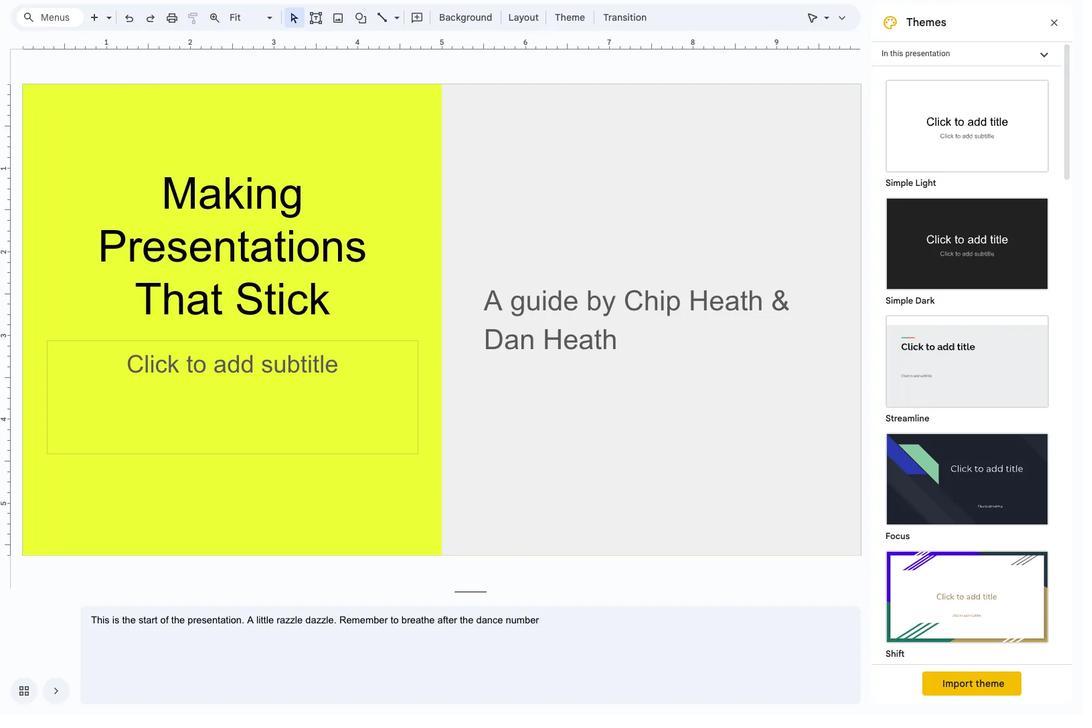 Task type: locate. For each thing, give the bounding box(es) containing it.
theme
[[555, 11, 585, 23]]

theme
[[976, 678, 1005, 691]]

in this presentation tab
[[872, 42, 1062, 66]]

simple for simple light
[[886, 177, 914, 189]]

navigation
[[0, 668, 70, 716]]

themes section
[[872, 4, 1073, 716]]

focus
[[886, 531, 910, 543]]

theme button
[[549, 7, 591, 27]]

0 vertical spatial simple
[[886, 177, 914, 189]]

Momentum radio
[[879, 662, 1056, 716]]

option group containing simple light
[[872, 66, 1062, 716]]

simple dark
[[886, 295, 935, 307]]

simple left light
[[886, 177, 914, 189]]

import theme
[[943, 678, 1005, 691]]

new slide with layout image
[[103, 9, 112, 13]]

Focus radio
[[879, 427, 1056, 545]]

this
[[891, 49, 904, 58]]

simple left dark at the top right of the page
[[886, 295, 914, 307]]

simple inside option
[[886, 177, 914, 189]]

1 vertical spatial simple
[[886, 295, 914, 307]]

option group
[[872, 66, 1062, 716]]

shape image
[[353, 8, 369, 27]]

simple
[[886, 177, 914, 189], [886, 295, 914, 307]]

themes
[[907, 16, 947, 29]]

background button
[[433, 7, 499, 27]]

2 simple from the top
[[886, 295, 914, 307]]

live pointer settings image
[[821, 9, 830, 13]]

navigation inside themes application
[[0, 668, 70, 716]]

layout
[[509, 11, 539, 23]]

simple inside radio
[[886, 295, 914, 307]]

light
[[916, 177, 937, 189]]

Zoom text field
[[228, 8, 265, 27]]

1 simple from the top
[[886, 177, 914, 189]]



Task type: describe. For each thing, give the bounding box(es) containing it.
option group inside themes section
[[872, 66, 1062, 716]]

mode and view toolbar
[[802, 4, 853, 31]]

dark
[[916, 295, 935, 307]]

simple for simple dark
[[886, 295, 914, 307]]

streamline
[[886, 413, 930, 425]]

main toolbar
[[48, 0, 654, 552]]

Simple Dark radio
[[879, 191, 1056, 309]]

Menus field
[[17, 8, 84, 27]]

import theme button
[[923, 672, 1022, 697]]

in this presentation
[[882, 49, 951, 58]]

insert image image
[[331, 8, 346, 27]]

transition button
[[598, 7, 653, 27]]

Simple Light radio
[[879, 73, 1056, 716]]

layout button
[[505, 7, 543, 27]]

themes application
[[0, 0, 1084, 716]]

in
[[882, 49, 889, 58]]

Shift radio
[[879, 545, 1056, 662]]

Zoom field
[[226, 8, 279, 27]]

presentation
[[906, 49, 951, 58]]

simple light
[[886, 177, 937, 189]]

transition
[[604, 11, 647, 23]]

Streamline radio
[[879, 309, 1056, 427]]

background
[[439, 11, 493, 23]]

import
[[943, 678, 974, 691]]

shift
[[886, 649, 905, 660]]



Task type: vqa. For each thing, say whether or not it's contained in the screenshot.
"Import"
yes



